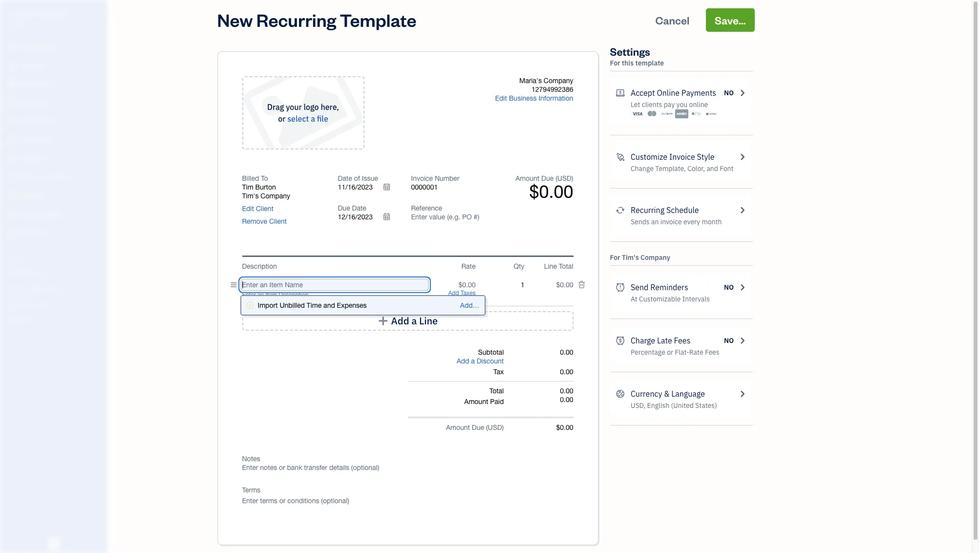 Task type: locate. For each thing, give the bounding box(es) containing it.
0 vertical spatial (
[[556, 174, 558, 182]]

1 for from the top
[[610, 59, 620, 67]]

client up remove client button
[[256, 205, 274, 213]]

charge late fees
[[631, 336, 691, 346]]

1 vertical spatial add
[[391, 315, 409, 327]]

2 vertical spatial amount
[[446, 424, 470, 432]]

0 vertical spatial and
[[707, 164, 718, 173]]

1 vertical spatial )
[[502, 424, 504, 432]]

for up latereminders icon
[[610, 253, 620, 262]]

1 horizontal spatial usd
[[558, 174, 572, 182]]

reminders
[[651, 282, 688, 292]]

3 chevronright image from the top
[[738, 388, 747, 400]]

due inside amount due ( usd ) $0.00
[[542, 174, 554, 182]]

1 vertical spatial maria's
[[519, 77, 542, 85]]

tim's up the send
[[622, 253, 639, 262]]

edit business information button
[[495, 94, 573, 103]]

or down drag
[[278, 114, 286, 124]]

latefees image
[[616, 335, 625, 346]]

usd inside amount due ( usd ) $0.00
[[558, 174, 572, 182]]

total up "paid"
[[490, 387, 504, 395]]

date of issue 11/16/2023
[[338, 174, 378, 191]]

chevronright image for customize invoice style
[[738, 151, 747, 163]]

report image
[[6, 228, 18, 238]]

0 vertical spatial add
[[448, 290, 459, 297]]

0 vertical spatial for
[[610, 59, 620, 67]]

1 no from the top
[[724, 88, 734, 97]]

Item Quantity text field
[[510, 281, 525, 289]]

2 chevronright image from the top
[[738, 204, 747, 216]]

logo
[[304, 102, 319, 112]]

0 horizontal spatial a
[[311, 114, 315, 124]]

add
[[448, 290, 459, 297], [391, 315, 409, 327], [457, 357, 469, 365]]

1 horizontal spatial and
[[707, 164, 718, 173]]

settings image
[[7, 316, 105, 324]]

maria's for maria's company 12794992386 edit business information
[[519, 77, 542, 85]]

0 horizontal spatial line
[[419, 315, 438, 327]]

$0.00 inside amount due ( usd ) $0.00
[[529, 181, 573, 202]]

2 0.00 from the top
[[560, 368, 573, 376]]

( inside amount due ( usd ) $0.00
[[556, 174, 558, 182]]

3 no from the top
[[724, 336, 734, 345]]

currency & language
[[631, 389, 705, 399]]

no for send reminders
[[724, 283, 734, 292]]

0 vertical spatial no
[[724, 88, 734, 97]]

1 horizontal spatial or
[[667, 348, 673, 357]]

total inside total amount paid
[[490, 387, 504, 395]]

add for add taxes
[[448, 290, 459, 297]]

rate
[[462, 262, 476, 270], [689, 348, 704, 357]]

1 vertical spatial date
[[352, 204, 366, 212]]

rate up item rate (usd) text box
[[462, 262, 476, 270]]

0 horizontal spatial and
[[324, 302, 335, 309]]

0 vertical spatial $0.00
[[529, 181, 573, 202]]

subtotal
[[478, 348, 504, 356]]

business
[[509, 94, 537, 102]]

fees up flat-
[[674, 336, 691, 346]]

and
[[707, 164, 718, 173], [324, 302, 335, 309]]

2 for from the top
[[610, 253, 620, 262]]

0 vertical spatial due
[[542, 174, 554, 182]]

0 horizontal spatial usd
[[488, 424, 502, 432]]

0 vertical spatial usd
[[558, 174, 572, 182]]

settings
[[610, 44, 650, 58]]

a
[[311, 114, 315, 124], [412, 315, 417, 327], [471, 357, 475, 365]]

0 vertical spatial a
[[311, 114, 315, 124]]

2 horizontal spatial a
[[471, 357, 475, 365]]

1 vertical spatial chevronright image
[[738, 204, 747, 216]]

company inside maria's company 12794992386 edit business information
[[544, 77, 573, 85]]

estimate image
[[6, 80, 18, 89]]

12/16/2023 button
[[338, 213, 397, 221]]

drag
[[267, 102, 284, 112]]

total
[[559, 262, 573, 270], [490, 387, 504, 395]]

at
[[631, 295, 638, 303]]

invoice up change template, color, and font
[[669, 152, 695, 162]]

mastercard image
[[646, 109, 659, 119]]

or left flat-
[[667, 348, 673, 357]]

let clients pay you online
[[631, 100, 708, 109]]

every
[[684, 217, 700, 226]]

apps image
[[7, 253, 105, 261]]

0.00
[[560, 348, 573, 356], [560, 368, 573, 376], [560, 387, 573, 395], [560, 396, 573, 404]]

notes
[[242, 455, 260, 463]]

usd
[[558, 174, 572, 182], [488, 424, 502, 432]]

or
[[278, 114, 286, 124], [667, 348, 673, 357]]

1 vertical spatial usd
[[488, 424, 502, 432]]

2 vertical spatial a
[[471, 357, 475, 365]]

date up '12/16/2023'
[[352, 204, 366, 212]]

0 vertical spatial or
[[278, 114, 286, 124]]

date left of
[[338, 174, 352, 182]]

clients
[[642, 100, 662, 109]]

1 horizontal spatial edit
[[495, 94, 507, 102]]

line
[[544, 262, 557, 270], [419, 315, 438, 327]]

1 vertical spatial recurring
[[631, 205, 665, 215]]

usd,
[[631, 401, 646, 410]]

2 vertical spatial no
[[724, 336, 734, 345]]

0 vertical spatial recurring
[[256, 8, 336, 31]]

1 horizontal spatial total
[[559, 262, 573, 270]]

rate down charge late fees
[[689, 348, 704, 357]]

0 vertical spatial total
[[559, 262, 573, 270]]

0 horizontal spatial tim's
[[242, 192, 259, 200]]

1 chevronright image from the top
[[738, 87, 747, 99]]

maria's inside maria's company owner
[[8, 9, 34, 19]]

0 horizontal spatial recurring
[[256, 8, 336, 31]]

add taxes
[[448, 290, 476, 297]]

and down style
[[707, 164, 718, 173]]

0 horizontal spatial maria's
[[8, 9, 34, 19]]

this
[[622, 59, 634, 67]]

add left taxes
[[448, 290, 459, 297]]

0 horizontal spatial invoice
[[411, 174, 433, 182]]

1 horizontal spatial (
[[556, 174, 558, 182]]

) for amount due ( usd ) $0.00
[[572, 174, 573, 182]]

due
[[542, 174, 554, 182], [338, 204, 350, 212], [472, 424, 484, 432]]

0 vertical spatial amount
[[516, 174, 540, 182]]

main element
[[0, 0, 132, 553]]

$0.00
[[529, 181, 573, 202], [556, 424, 573, 432]]

1 horizontal spatial fees
[[705, 348, 720, 357]]

1 horizontal spatial invoice
[[669, 152, 695, 162]]

0 vertical spatial edit
[[495, 94, 507, 102]]

color,
[[688, 164, 705, 173]]

0 vertical spatial tim's
[[242, 192, 259, 200]]

1 vertical spatial tim's
[[622, 253, 639, 262]]

schedule
[[667, 205, 699, 215]]

(united
[[671, 401, 694, 410]]

percentage
[[631, 348, 666, 357]]

save… button
[[706, 8, 755, 32]]

due inside due date 12/16/2023
[[338, 204, 350, 212]]

fees right flat-
[[705, 348, 720, 357]]

information
[[539, 94, 573, 102]]

amount due ( usd )
[[446, 424, 504, 432]]

onlinesales image
[[616, 87, 625, 99]]

dashboard image
[[6, 43, 18, 52]]

client right remove at top
[[269, 217, 287, 225]]

amount inside total amount paid
[[464, 398, 488, 406]]

for inside settings for this template
[[610, 59, 620, 67]]

1 vertical spatial edit
[[242, 205, 254, 213]]

maria's company 12794992386 edit business information
[[495, 77, 573, 102]]

refresh image
[[616, 204, 625, 216]]

0 vertical spatial chevronright image
[[738, 151, 747, 163]]

maria's up edit business information button
[[519, 77, 542, 85]]

edit left business
[[495, 94, 507, 102]]

0 vertical spatial maria's
[[8, 9, 34, 19]]

chevronright image for charge late fees
[[738, 335, 747, 346]]

chevronright image for accept online payments
[[738, 87, 747, 99]]

and down enter an item description text field
[[324, 302, 335, 309]]

0000001 button
[[411, 183, 487, 192]]

amount for amount due ( usd )
[[446, 424, 470, 432]]

0 vertical spatial line
[[544, 262, 557, 270]]

chart image
[[6, 210, 18, 219]]

0 vertical spatial date
[[338, 174, 352, 182]]

template
[[636, 59, 664, 67]]

1 vertical spatial line
[[419, 315, 438, 327]]

3 0.00 from the top
[[560, 387, 573, 395]]

a left discount
[[471, 357, 475, 365]]

2 no from the top
[[724, 283, 734, 292]]

1 vertical spatial fees
[[705, 348, 720, 357]]

1 horizontal spatial )
[[572, 174, 573, 182]]

a left file
[[311, 114, 315, 124]]

edit up remove at top
[[242, 205, 254, 213]]

qty
[[514, 262, 525, 270]]

0 horizontal spatial )
[[502, 424, 504, 432]]

1 horizontal spatial a
[[412, 315, 417, 327]]

1 vertical spatial chevronright image
[[738, 281, 747, 293]]

4 0.00 from the top
[[560, 396, 573, 404]]

for tim's company
[[610, 253, 670, 262]]

1 vertical spatial total
[[490, 387, 504, 395]]

1 vertical spatial invoice
[[411, 174, 433, 182]]

add for add a line
[[391, 315, 409, 327]]

to
[[261, 174, 268, 182]]

1 horizontal spatial maria's
[[519, 77, 542, 85]]

expense image
[[6, 135, 18, 145]]

add right plus image
[[391, 315, 409, 327]]

0 horizontal spatial fees
[[674, 336, 691, 346]]

0 horizontal spatial edit
[[242, 205, 254, 213]]

( for amount due ( usd ) $0.00
[[556, 174, 558, 182]]

bars image
[[231, 281, 237, 289]]

1 vertical spatial no
[[724, 283, 734, 292]]

an
[[651, 217, 659, 226]]

0 vertical spatial rate
[[462, 262, 476, 270]]

time
[[307, 302, 322, 309]]

client
[[256, 205, 274, 213], [269, 217, 287, 225]]

tim's down tim at left top
[[242, 192, 259, 200]]

0 vertical spatial invoice
[[669, 152, 695, 162]]

paid
[[490, 398, 504, 406]]

1 horizontal spatial due
[[472, 424, 484, 432]]

online
[[689, 100, 708, 109]]

2 chevronright image from the top
[[738, 281, 747, 293]]

0 vertical spatial chevronright image
[[738, 87, 747, 99]]

0 horizontal spatial total
[[490, 387, 504, 395]]

no
[[724, 88, 734, 97], [724, 283, 734, 292], [724, 336, 734, 345]]

here
[[321, 102, 337, 112]]

2 horizontal spatial due
[[542, 174, 554, 182]]

1 vertical spatial (
[[486, 424, 488, 432]]

2 vertical spatial due
[[472, 424, 484, 432]]

currencyandlanguage image
[[616, 388, 625, 400]]

amount inside amount due ( usd ) $0.00
[[516, 174, 540, 182]]

3 chevronright image from the top
[[738, 335, 747, 346]]

team members image
[[7, 269, 105, 277]]

maria's
[[8, 9, 34, 19], [519, 77, 542, 85]]

maria's up owner on the left top
[[8, 9, 34, 19]]

american express image
[[675, 109, 688, 119]]

at customizable intervals
[[631, 295, 710, 303]]

) inside amount due ( usd ) $0.00
[[572, 174, 573, 182]]

1 vertical spatial for
[[610, 253, 620, 262]]

english
[[647, 401, 670, 410]]

latereminders image
[[616, 281, 625, 293]]

chevronright image for no
[[738, 281, 747, 293]]

total up line total (usd) "text field" at the bottom of page
[[559, 262, 573, 270]]

import unbilled time and expenses
[[258, 302, 367, 309]]

reference
[[411, 204, 442, 212]]

a inside add a line button
[[412, 315, 417, 327]]

recurring
[[256, 8, 336, 31], [631, 205, 665, 215]]

a right plus image
[[412, 315, 417, 327]]

0 horizontal spatial due
[[338, 204, 350, 212]]

company inside maria's company owner
[[35, 9, 69, 19]]

date inside due date 12/16/2023
[[352, 204, 366, 212]]

send reminders
[[631, 282, 688, 292]]

1 vertical spatial and
[[324, 302, 335, 309]]

amount
[[516, 174, 540, 182], [464, 398, 488, 406], [446, 424, 470, 432]]

tim's
[[242, 192, 259, 200], [622, 253, 639, 262]]

0 horizontal spatial (
[[486, 424, 488, 432]]

1 vertical spatial amount
[[464, 398, 488, 406]]

remove client button
[[242, 217, 287, 226]]

line total
[[544, 262, 573, 270]]

no for charge late fees
[[724, 336, 734, 345]]

add inside subtotal add a discount tax
[[457, 357, 469, 365]]

1 vertical spatial a
[[412, 315, 417, 327]]

intervals
[[683, 295, 710, 303]]

)
[[572, 174, 573, 182], [502, 424, 504, 432]]

2 vertical spatial chevronright image
[[738, 335, 747, 346]]

0 horizontal spatial rate
[[462, 262, 476, 270]]

1 vertical spatial rate
[[689, 348, 704, 357]]

for left this
[[610, 59, 620, 67]]

1 vertical spatial due
[[338, 204, 350, 212]]

2 vertical spatial add
[[457, 357, 469, 365]]

0 vertical spatial fees
[[674, 336, 691, 346]]

due for amount due ( usd ) $0.00
[[542, 174, 554, 182]]

date inside date of issue 11/16/2023
[[338, 174, 352, 182]]

0 horizontal spatial or
[[278, 114, 286, 124]]

taxes
[[461, 290, 476, 297]]

invoice up 0000001
[[411, 174, 433, 182]]

2 vertical spatial chevronright image
[[738, 388, 747, 400]]

sends
[[631, 217, 650, 226]]

maria's inside maria's company 12794992386 edit business information
[[519, 77, 542, 85]]

bank image
[[705, 109, 718, 119]]

0000001
[[411, 183, 438, 191]]

add left discount
[[457, 357, 469, 365]]

select
[[287, 114, 309, 124]]

company
[[35, 9, 69, 19], [544, 77, 573, 85], [261, 192, 290, 200], [641, 253, 670, 262]]

discount
[[477, 357, 504, 365]]

1 0.00 from the top
[[560, 348, 573, 356]]

add inside button
[[391, 315, 409, 327]]

chevronright image
[[738, 151, 747, 163], [738, 281, 747, 293], [738, 388, 747, 400]]

0 vertical spatial )
[[572, 174, 573, 182]]

1 chevronright image from the top
[[738, 151, 747, 163]]

chevronright image
[[738, 87, 747, 99], [738, 204, 747, 216], [738, 335, 747, 346]]



Task type: vqa. For each thing, say whether or not it's contained in the screenshot.
"a" inside Add a Line button
yes



Task type: describe. For each thing, give the bounding box(es) containing it.
states)
[[695, 401, 717, 410]]

( for amount due ( usd )
[[486, 424, 488, 432]]

company inside billed to tim burton tim's company edit client remove client
[[261, 192, 290, 200]]

) for amount due ( usd )
[[502, 424, 504, 432]]

due date 12/16/2023
[[338, 204, 373, 221]]

Enter an Item Name text field
[[242, 281, 427, 289]]

add…
[[460, 302, 480, 309]]

Line Total (USD) text field
[[556, 281, 573, 289]]

edit inside billed to tim burton tim's company edit client remove client
[[242, 205, 254, 213]]

subtotal add a discount tax
[[457, 348, 504, 376]]

accept
[[631, 88, 655, 98]]

description
[[242, 262, 277, 270]]

invoice image
[[6, 98, 18, 108]]

1 vertical spatial or
[[667, 348, 673, 357]]

Notes text field
[[242, 463, 573, 472]]

11/16/2023 button
[[338, 183, 397, 192]]

Reference Number text field
[[411, 213, 480, 221]]

tim
[[242, 183, 253, 191]]

drag your logo here , or select a file
[[267, 102, 339, 124]]

12/16/2023
[[338, 213, 373, 221]]

0 vertical spatial client
[[256, 205, 274, 213]]

of
[[354, 174, 360, 182]]

money image
[[6, 191, 18, 201]]

plus image
[[378, 316, 389, 326]]

percentage or flat-rate fees
[[631, 348, 720, 357]]

items and services image
[[7, 284, 105, 292]]

Item Rate (USD) text field
[[458, 281, 476, 289]]

payment image
[[6, 117, 18, 127]]

and for expenses
[[324, 302, 335, 309]]

customizable
[[639, 295, 681, 303]]

save…
[[715, 13, 746, 27]]

billed to tim burton tim's company edit client remove client
[[242, 174, 290, 225]]

recurring schedule
[[631, 205, 699, 215]]

pluscircle image
[[246, 301, 254, 310]]

invoice number 0000001
[[411, 174, 460, 191]]

Enter an Item Description text field
[[242, 291, 427, 299]]

line inside button
[[419, 315, 438, 327]]

tax
[[494, 368, 504, 376]]

cancel button
[[647, 8, 699, 32]]

flat-
[[675, 348, 689, 357]]

client image
[[6, 61, 18, 71]]

0.00 0.00
[[560, 387, 573, 404]]

owner
[[8, 20, 26, 27]]

discover image
[[660, 109, 674, 119]]

usd for amount due ( usd ) $0.00
[[558, 174, 572, 182]]

burton
[[255, 183, 276, 191]]

currency
[[631, 389, 662, 399]]

file
[[317, 114, 328, 124]]

import
[[258, 302, 278, 309]]

delete line item image
[[578, 281, 586, 289]]

billed
[[242, 174, 259, 182]]

add taxes button
[[448, 290, 476, 297]]

amount due ( usd ) $0.00
[[516, 174, 573, 202]]

add a line button
[[242, 311, 573, 331]]

new recurring template
[[217, 8, 417, 31]]

a inside subtotal add a discount tax
[[471, 357, 475, 365]]

amount for amount due ( usd ) $0.00
[[516, 174, 540, 182]]

no for accept online payments
[[724, 88, 734, 97]]

invoice
[[661, 217, 682, 226]]

template
[[340, 8, 417, 31]]

project image
[[6, 154, 18, 164]]

add a line
[[391, 315, 438, 327]]

freshbooks image
[[46, 538, 62, 549]]

template,
[[655, 164, 686, 173]]

chevronright image for currency & language
[[738, 388, 747, 400]]

usd, english (united states)
[[631, 401, 717, 410]]

1 vertical spatial client
[[269, 217, 287, 225]]

maria's company owner
[[8, 9, 69, 27]]

timer image
[[6, 173, 18, 182]]

payments
[[682, 88, 716, 98]]

late
[[657, 336, 672, 346]]

visa image
[[631, 109, 644, 119]]

month
[[702, 217, 722, 226]]

sends an invoice every month
[[631, 217, 722, 226]]

cancel
[[656, 13, 690, 27]]

due for amount due ( usd )
[[472, 424, 484, 432]]

customize invoice style
[[631, 152, 715, 162]]

expenses
[[337, 302, 367, 309]]

11/16/2023
[[338, 183, 373, 191]]

usd for amount due ( usd )
[[488, 424, 502, 432]]

let
[[631, 100, 640, 109]]

accept online payments
[[631, 88, 716, 98]]

new
[[217, 8, 253, 31]]

change
[[631, 164, 654, 173]]

or inside drag your logo here , or select a file
[[278, 114, 286, 124]]

1 horizontal spatial line
[[544, 262, 557, 270]]

number
[[435, 174, 460, 182]]

invoice inside invoice number 0000001
[[411, 174, 433, 182]]

change template, color, and font
[[631, 164, 734, 173]]

1 horizontal spatial rate
[[689, 348, 704, 357]]

and for font
[[707, 164, 718, 173]]

bank connections image
[[7, 300, 105, 308]]

terms
[[242, 486, 261, 494]]

edit inside maria's company 12794992386 edit business information
[[495, 94, 507, 102]]

12794992386
[[532, 86, 573, 93]]

a inside drag your logo here , or select a file
[[311, 114, 315, 124]]

&
[[664, 389, 670, 399]]

language
[[672, 389, 705, 399]]

pay
[[664, 100, 675, 109]]

customize
[[631, 152, 668, 162]]

send
[[631, 282, 649, 292]]

issue
[[362, 174, 378, 182]]

maria's for maria's company owner
[[8, 9, 34, 19]]

font
[[720, 164, 734, 173]]

paintbrush image
[[616, 151, 625, 163]]

1 vertical spatial $0.00
[[556, 424, 573, 432]]

Terms text field
[[242, 497, 573, 505]]

tim's inside billed to tim burton tim's company edit client remove client
[[242, 192, 259, 200]]

1 horizontal spatial recurring
[[631, 205, 665, 215]]

remove
[[242, 217, 267, 225]]

add a discount button
[[457, 357, 504, 366]]

style
[[697, 152, 715, 162]]

1 horizontal spatial tim's
[[622, 253, 639, 262]]

unbilled
[[280, 302, 305, 309]]

apple pay image
[[690, 109, 703, 119]]



